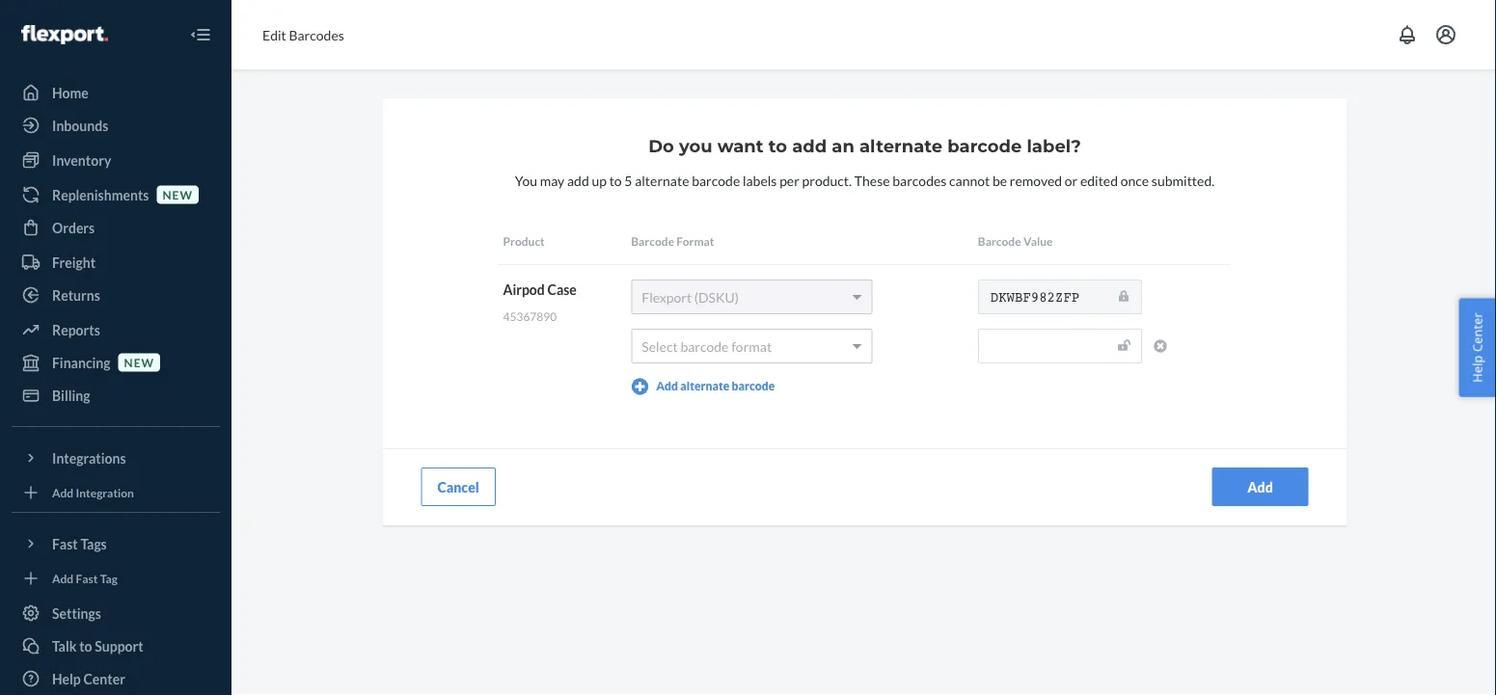 Task type: vqa. For each thing, say whether or not it's contained in the screenshot.
Return
no



Task type: locate. For each thing, give the bounding box(es) containing it.
2 vertical spatial to
[[79, 638, 92, 655]]

labels
[[743, 172, 777, 188]]

center inside "help center" link
[[83, 671, 125, 688]]

1 horizontal spatial to
[[610, 172, 622, 188]]

flexport (dsku)
[[642, 289, 739, 305]]

add left up
[[567, 172, 589, 188]]

you
[[679, 136, 713, 157]]

1 vertical spatial alternate
[[635, 172, 690, 188]]

0 horizontal spatial help
[[52, 671, 81, 688]]

be
[[993, 172, 1008, 188]]

reports link
[[12, 315, 220, 346]]

to up the "per"
[[769, 136, 788, 157]]

lock alt image
[[1119, 290, 1129, 303]]

case
[[548, 281, 577, 298]]

0 vertical spatial center
[[1469, 313, 1487, 352]]

center
[[1469, 313, 1487, 352], [83, 671, 125, 688]]

None text field
[[978, 280, 1142, 315], [978, 329, 1142, 364], [978, 280, 1142, 315], [978, 329, 1142, 364]]

fast tags
[[52, 536, 107, 553]]

tags
[[81, 536, 107, 553]]

0 horizontal spatial add
[[567, 172, 589, 188]]

close navigation image
[[189, 23, 212, 46]]

2 barcode from the left
[[978, 234, 1022, 248]]

alternate for an
[[860, 136, 943, 157]]

per
[[780, 172, 800, 188]]

edit barcodes
[[263, 27, 344, 43]]

(dsku)
[[695, 289, 739, 305]]

barcode
[[631, 234, 675, 248], [978, 234, 1022, 248]]

do you want to add an alternate barcode label?
[[649, 136, 1082, 157]]

help
[[1469, 356, 1487, 383], [52, 671, 81, 688]]

1 horizontal spatial center
[[1469, 313, 1487, 352]]

add left 'an'
[[792, 136, 827, 157]]

1 barcode from the left
[[631, 234, 675, 248]]

cannot
[[950, 172, 990, 188]]

1 vertical spatial help center
[[52, 671, 125, 688]]

alternate right 5
[[635, 172, 690, 188]]

barcode up add alternate barcode button
[[681, 338, 729, 355]]

alternate down select barcode format
[[681, 379, 730, 393]]

1 horizontal spatial help center
[[1469, 313, 1487, 383]]

barcodes
[[893, 172, 947, 188]]

new down reports link
[[124, 356, 154, 370]]

cancel
[[438, 479, 479, 496]]

returns
[[52, 287, 100, 304]]

lock open alt image
[[1118, 339, 1131, 352]]

0 vertical spatial new
[[163, 188, 193, 202]]

flexport
[[642, 289, 692, 305]]

add for add integration
[[52, 486, 74, 500]]

add alternate barcode button
[[631, 378, 775, 396]]

0 vertical spatial fast
[[52, 536, 78, 553]]

add integration link
[[12, 482, 220, 505]]

fast
[[52, 536, 78, 553], [76, 572, 98, 586]]

integrations button
[[12, 443, 220, 474]]

barcode left format on the top left of the page
[[631, 234, 675, 248]]

0 vertical spatial add
[[792, 136, 827, 157]]

to
[[769, 136, 788, 157], [610, 172, 622, 188], [79, 638, 92, 655]]

to left 5
[[610, 172, 622, 188]]

inbounds link
[[12, 110, 220, 141]]

1 vertical spatial center
[[83, 671, 125, 688]]

0 horizontal spatial barcode
[[631, 234, 675, 248]]

returns link
[[12, 280, 220, 311]]

billing
[[52, 387, 90, 404]]

1 vertical spatial help
[[52, 671, 81, 688]]

1 vertical spatial new
[[124, 356, 154, 370]]

0 horizontal spatial to
[[79, 638, 92, 655]]

2 vertical spatial alternate
[[681, 379, 730, 393]]

barcode
[[948, 136, 1022, 157], [692, 172, 740, 188], [681, 338, 729, 355], [732, 379, 775, 393]]

integrations
[[52, 450, 126, 467]]

0 horizontal spatial new
[[124, 356, 154, 370]]

submitted.
[[1152, 172, 1215, 188]]

select
[[642, 338, 678, 355]]

once
[[1121, 172, 1150, 188]]

0 vertical spatial help center
[[1469, 313, 1487, 383]]

barcode inside button
[[732, 379, 775, 393]]

help center button
[[1460, 298, 1497, 397]]

1 horizontal spatial new
[[163, 188, 193, 202]]

value
[[1024, 234, 1053, 248]]

help center
[[1469, 313, 1487, 383], [52, 671, 125, 688]]

barcode left value
[[978, 234, 1022, 248]]

add for add
[[1248, 479, 1274, 496]]

alternate up the barcodes
[[860, 136, 943, 157]]

1 horizontal spatial help
[[1469, 356, 1487, 383]]

an
[[832, 136, 855, 157]]

barcodes
[[289, 27, 344, 43]]

add for add alternate barcode
[[657, 379, 678, 393]]

0 horizontal spatial center
[[83, 671, 125, 688]]

1 vertical spatial add
[[567, 172, 589, 188]]

edit
[[263, 27, 286, 43]]

inventory
[[52, 152, 111, 168]]

new
[[163, 188, 193, 202], [124, 356, 154, 370]]

tag
[[100, 572, 118, 586]]

orders link
[[12, 212, 220, 243]]

talk to support button
[[12, 631, 220, 662]]

fast left tag
[[76, 572, 98, 586]]

0 vertical spatial alternate
[[860, 136, 943, 157]]

financing
[[52, 355, 111, 371]]

1 horizontal spatial barcode
[[978, 234, 1022, 248]]

1 vertical spatial fast
[[76, 572, 98, 586]]

2 horizontal spatial to
[[769, 136, 788, 157]]

fast left tags
[[52, 536, 78, 553]]

select barcode format
[[642, 338, 772, 355]]

add for add fast tag
[[52, 572, 74, 586]]

add integration
[[52, 486, 134, 500]]

may
[[540, 172, 565, 188]]

new up orders link
[[163, 188, 193, 202]]

flexport logo image
[[21, 25, 108, 44]]

0 vertical spatial help
[[1469, 356, 1487, 383]]

to right talk
[[79, 638, 92, 655]]

center inside help center "button"
[[1469, 313, 1487, 352]]

freight link
[[12, 247, 220, 278]]

airpod
[[503, 281, 545, 298]]

product
[[503, 234, 545, 248]]

up
[[592, 172, 607, 188]]

add
[[657, 379, 678, 393], [1248, 479, 1274, 496], [52, 486, 74, 500], [52, 572, 74, 586]]

5
[[625, 172, 633, 188]]

alternate
[[860, 136, 943, 157], [635, 172, 690, 188], [681, 379, 730, 393]]

inbounds
[[52, 117, 108, 134]]

barcode down format
[[732, 379, 775, 393]]

times circle image
[[1154, 340, 1168, 353]]

add
[[792, 136, 827, 157], [567, 172, 589, 188]]



Task type: describe. For each thing, give the bounding box(es) containing it.
airpod case
[[503, 281, 577, 298]]

1 vertical spatial to
[[610, 172, 622, 188]]

format
[[677, 234, 715, 248]]

home link
[[12, 77, 220, 108]]

support
[[95, 638, 143, 655]]

talk to support
[[52, 638, 143, 655]]

billing link
[[12, 380, 220, 411]]

0 horizontal spatial help center
[[52, 671, 125, 688]]

open account menu image
[[1435, 23, 1458, 46]]

fast tags button
[[12, 529, 220, 560]]

add alternate barcode
[[657, 379, 775, 393]]

format
[[732, 338, 772, 355]]

alternate for 5
[[635, 172, 690, 188]]

you may add up to 5 alternate barcode labels per product. these barcodes cannot be removed or edited once submitted.
[[515, 172, 1215, 188]]

freight
[[52, 254, 96, 271]]

open notifications image
[[1396, 23, 1420, 46]]

reports
[[52, 322, 100, 338]]

product.
[[803, 172, 852, 188]]

settings link
[[12, 598, 220, 629]]

barcode for barcode format
[[631, 234, 675, 248]]

1 horizontal spatial add
[[792, 136, 827, 157]]

barcode up cannot
[[948, 136, 1022, 157]]

add fast tag
[[52, 572, 118, 586]]

barcode down you
[[692, 172, 740, 188]]

removed
[[1010, 172, 1063, 188]]

barcode value
[[978, 234, 1053, 248]]

home
[[52, 84, 89, 101]]

inventory link
[[12, 145, 220, 176]]

integration
[[76, 486, 134, 500]]

help center link
[[12, 664, 220, 695]]

fast inside dropdown button
[[52, 536, 78, 553]]

edited
[[1081, 172, 1119, 188]]

new for replenishments
[[163, 188, 193, 202]]

plus circle image
[[631, 378, 649, 396]]

0 vertical spatial to
[[769, 136, 788, 157]]

want
[[718, 136, 764, 157]]

help inside "button"
[[1469, 356, 1487, 383]]

settings
[[52, 606, 101, 622]]

barcode for barcode value
[[978, 234, 1022, 248]]

to inside button
[[79, 638, 92, 655]]

you
[[515, 172, 538, 188]]

barcode format
[[631, 234, 715, 248]]

label?
[[1027, 136, 1082, 157]]

alternate inside button
[[681, 379, 730, 393]]

replenishments
[[52, 187, 149, 203]]

these
[[855, 172, 890, 188]]

cancel button
[[421, 468, 496, 507]]

talk
[[52, 638, 77, 655]]

orders
[[52, 220, 95, 236]]

45367890
[[503, 310, 557, 324]]

do
[[649, 136, 674, 157]]

add fast tag link
[[12, 567, 220, 591]]

add button
[[1213, 468, 1309, 507]]

or
[[1065, 172, 1078, 188]]

new for financing
[[124, 356, 154, 370]]

fast inside add fast tag link
[[76, 572, 98, 586]]

help center inside "button"
[[1469, 313, 1487, 383]]



